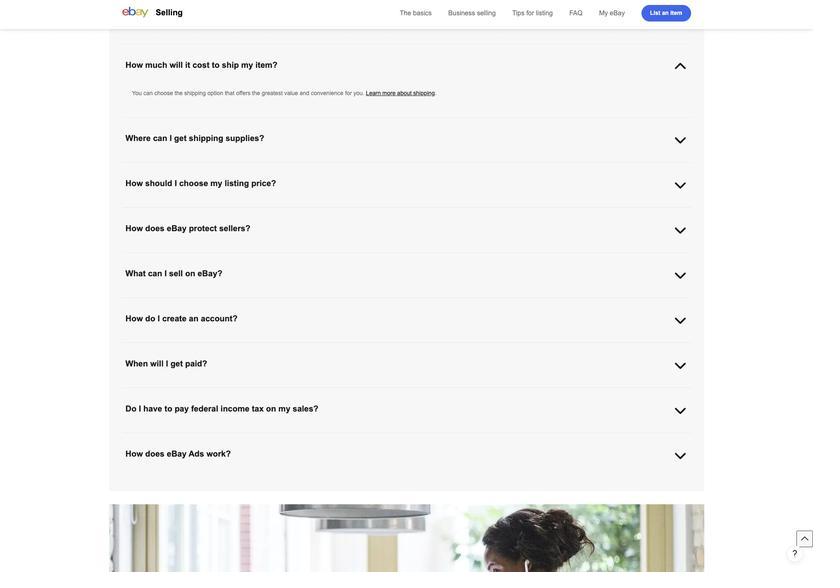 Task type: locate. For each thing, give the bounding box(es) containing it.
2 does from the top
[[145, 449, 165, 458]]

0 horizontal spatial owe
[[327, 450, 338, 457]]

2022,
[[179, 434, 194, 440]]

create left verify
[[258, 343, 274, 350]]

1 you from the top
[[132, 90, 142, 96]]

are up the today
[[181, 450, 190, 457]]

1 vertical spatial in
[[318, 442, 322, 449]]

0 vertical spatial my
[[241, 60, 253, 70]]

1 vertical spatial buy
[[591, 208, 601, 215]]

does for how does ebay protect sellers?
[[145, 224, 165, 233]]

the down how much will it cost to ship my item?
[[175, 90, 183, 96]]

ebay up my ebay
[[620, 0, 633, 6]]

have inside ebay provides recommendations, but you can choose a preferred shipping carrier. can't make it to your local dropoff? some offer free "ship from home" pickup. print your shipping labels with ebay to receive a discount from the carriers we work with. if you don't have a printer, we also offer qr codes for ebay labels.
[[265, 8, 278, 14]]

supplies left "available"
[[480, 163, 501, 170]]

learn
[[366, 90, 381, 96], [478, 487, 493, 494]]

1 horizontal spatial taxes
[[566, 442, 580, 449]]

1 vertical spatial owe
[[327, 450, 338, 457]]

2 vertical spatial for
[[508, 450, 517, 457]]

1 horizontal spatial be
[[632, 343, 639, 350]]

account
[[558, 343, 578, 350]]

0 vertical spatial listing
[[536, 10, 553, 17]]

the left new
[[647, 434, 657, 440]]

out right stand
[[166, 487, 174, 494]]

does for how does ebay ads work?
[[145, 449, 165, 458]]

0 vertical spatial buyers
[[586, 479, 603, 485]]

more left about
[[383, 90, 396, 96]]

from down provides
[[155, 8, 167, 14]]

from right "ship
[[491, 0, 502, 6]]

do
[[126, 404, 137, 413]]

0 vertical spatial ebay?
[[205, 15, 230, 24]]

it right make
[[375, 0, 378, 6]]

1 horizontal spatial ads
[[189, 449, 204, 458]]

any inside starting on jan 1, 2022, irs regulations require all businesses that process payments, including online marketplaces like ebay, to issue a form 1099-k for all sellers who receive $600 or more in sales. the new tax reporting requirement may impact your 2022 tax return that you may file in 2023. however, just because you receive a 1099-k doesn't automatically mean that you'll owe taxes on the amount reported on your 1099- k. only goods that are sold for a profit are considered taxable, so you won't owe any taxes on something you sell for less than what you paid for it. for example, if you bought a bike for $1,000 last year, and then sold it on ebay today for $700, that $700 you made would generally not be subject to income tax. check out our
[[339, 450, 349, 457]]

and
[[300, 90, 310, 96], [275, 343, 285, 350], [338, 343, 348, 350], [621, 343, 631, 350], [648, 450, 658, 457], [473, 479, 483, 485], [609, 479, 618, 485]]

2 supplies from the left
[[480, 163, 501, 170]]

your right print
[[555, 0, 567, 6]]

with up by
[[267, 479, 277, 485]]

we up auctions
[[174, 208, 181, 215]]

to left list an item link
[[635, 0, 640, 6]]

and up the budget.
[[473, 479, 483, 485]]

for left based
[[278, 208, 285, 215]]

1 horizontal spatial any
[[339, 450, 349, 457]]

from right boxes
[[353, 163, 365, 170]]

on
[[192, 15, 202, 24], [315, 208, 321, 215], [490, 208, 496, 215], [185, 269, 195, 278], [598, 343, 605, 350], [165, 352, 171, 358], [266, 404, 276, 413], [154, 434, 160, 440], [582, 442, 588, 449], [644, 442, 650, 449], [366, 450, 372, 457], [149, 458, 155, 465], [244, 479, 250, 485], [240, 487, 247, 494]]

be left ready
[[632, 343, 639, 350]]

you'll
[[539, 442, 552, 449]]

owe down 2023.
[[327, 450, 338, 457]]

to
[[380, 0, 384, 6], [635, 0, 640, 6], [212, 60, 220, 70], [537, 163, 542, 170], [538, 208, 542, 215], [199, 216, 203, 223], [656, 343, 661, 350], [165, 404, 172, 413], [460, 434, 464, 440], [344, 458, 349, 465]]

0 vertical spatial items
[[667, 479, 680, 485]]

stand
[[150, 487, 165, 494]]

or inside for most items, we can provide a price recommendation for you based on recently sold, similar items. how you price your item can depend on how you prefer to sell it—auction or buy it now. choose a lower starting price for auctions to create more interest.
[[584, 208, 589, 215]]

0 horizontal spatial 1099-
[[436, 442, 451, 449]]

have left the at
[[271, 163, 284, 170]]

ship
[[222, 60, 239, 70]]

check
[[382, 458, 399, 465]]

2 horizontal spatial more
[[609, 434, 623, 440]]

to get started, select list an item. we'll help you create and verify your account, and set-up payment information during your first listing. have your preferred payment account details on hand and be ready to receive a call or text on your phone for verification.
[[132, 343, 681, 358]]

irs
[[195, 434, 205, 440]]

0 horizontal spatial listing
[[225, 179, 249, 188]]

receive right ready
[[663, 343, 681, 350]]

can up auctions
[[183, 208, 192, 215]]

have right do
[[144, 404, 162, 413]]

1 vertical spatial it
[[185, 60, 190, 70]]

1 supplies from the left
[[204, 163, 226, 170]]

the up "locally"
[[169, 8, 177, 14]]

1 vertical spatial my
[[211, 179, 223, 188]]

we inside for most items, we can provide a price recommendation for you based on recently sold, similar items. how you price your item can depend on how you prefer to sell it—auction or buy it now. choose a lower starting price for auctions to create more interest.
[[174, 208, 181, 215]]

i for shipping
[[170, 134, 172, 143]]

print
[[542, 0, 554, 6]]

0 horizontal spatial any
[[165, 163, 175, 170]]

your right "have"
[[496, 343, 508, 350]]

0 vertical spatial preferred
[[276, 0, 300, 6]]

regulations
[[207, 434, 235, 440]]

1 vertical spatial sold
[[132, 458, 143, 465]]

among
[[176, 487, 194, 494]]

0 vertical spatial it
[[375, 0, 378, 6]]

ebay up by
[[252, 479, 265, 485]]

0 horizontal spatial all
[[256, 434, 262, 440]]

0 horizontal spatial supplies
[[204, 163, 226, 170]]

0 vertical spatial does
[[145, 224, 165, 233]]

1 horizontal spatial payment
[[534, 343, 556, 350]]

ebay? for what can i sell on ebay?
[[198, 269, 223, 278]]

a inside to get started, select list an item. we'll help you create and verify your account, and set-up payment information during your first listing. have your preferred payment account details on hand and be ready to receive a call or text on your phone for verification.
[[132, 352, 135, 358]]

receive inside ebay provides recommendations, but you can choose a preferred shipping carrier. can't make it to your local dropoff? some offer free "ship from home" pickup. print your shipping labels with ebay to receive a discount from the carriers we work with. if you don't have a printer, we also offer qr codes for ebay labels.
[[641, 0, 660, 6]]

how for how do i create an account?
[[126, 314, 143, 323]]

1 vertical spatial offer
[[325, 8, 337, 14]]

0 vertical spatial list
[[651, 9, 661, 16]]

tips for listing
[[513, 10, 553, 17]]

1 horizontal spatial preferred
[[509, 343, 533, 350]]

of right the community
[[550, 479, 555, 485]]

items down the then
[[667, 479, 680, 485]]

0 vertical spatial out
[[400, 458, 408, 465]]

1099- down like
[[436, 442, 451, 449]]

1 vertical spatial you
[[132, 163, 142, 170]]

only
[[139, 450, 151, 457]]

ebay inside starting on jan 1, 2022, irs regulations require all businesses that process payments, including online marketplaces like ebay, to issue a form 1099-k for all sellers who receive $600 or more in sales. the new tax reporting requirement may impact your 2022 tax return that you may file in 2023. however, just because you receive a 1099-k doesn't automatically mean that you'll owe taxes on the amount reported on your 1099- k. only goods that are sold for a profit are considered taxable, so you won't owe any taxes on something you sell for less than what you paid for it. for example, if you bought a bike for $1,000 last year, and then sold it on ebay today for $700, that $700 you made would generally not be subject to income tax. check out our
[[157, 458, 170, 465]]

1 horizontal spatial items
[[667, 479, 680, 485]]

more inside starting on jan 1, 2022, irs regulations require all businesses that process payments, including online marketplaces like ebay, to issue a form 1099-k for all sellers who receive $600 or more in sales. the new tax reporting requirement may impact your 2022 tax return that you may file in 2023. however, just because you receive a 1099-k doesn't automatically mean that you'll owe taxes on the amount reported on your 1099- k. only goods that are sold for a profit are considered taxable, so you won't owe any taxes on something you sell for less than what you paid for it. for example, if you bought a bike for $1,000 last year, and then sold it on ebay today for $700, that $700 you made would generally not be subject to income tax. check out our
[[609, 434, 623, 440]]

generally
[[282, 458, 305, 465]]

how for how does ebay ads work?
[[126, 449, 143, 458]]

marketplaces
[[397, 434, 432, 440]]

you can choose the shipping option that offers the greatest value and convenience for you. learn more about shipping .
[[132, 90, 437, 96]]

carrier.
[[325, 0, 342, 6]]

paid
[[481, 450, 492, 457]]

0 horizontal spatial choose
[[155, 90, 173, 96]]

ads inside ebay ads can help you build your business on ebay with effective advertising tools that create a meaningful connection between you and ebay's global community of passionate buyers - and help you sell your items faster. stand out among billions of listings on ebay by putting your items in front of interested buyers no matter the size of your budget.
[[147, 479, 157, 485]]

size
[[426, 487, 436, 494]]

income up require
[[221, 404, 250, 413]]

list inside to get started, select list an item. we'll help you create and verify your account, and set-up payment information during your first listing. have your preferred payment account details on hand and be ready to receive a call or text on your phone for verification.
[[187, 343, 196, 350]]

learn more about shipping link
[[366, 90, 435, 96]]

more inside for most items, we can provide a price recommendation for you based on recently sold, similar items. how you price your item can depend on how you prefer to sell it—auction or buy it now. choose a lower starting price for auctions to create more interest.
[[223, 216, 236, 223]]

buy
[[571, 163, 581, 170], [591, 208, 601, 215]]

0 vertical spatial be
[[632, 343, 639, 350]]

0 horizontal spatial it
[[144, 458, 147, 465]]

0 vertical spatial ads
[[189, 449, 204, 458]]

sellers
[[537, 434, 554, 440]]

learn more .
[[478, 487, 509, 494]]

business selling link
[[449, 10, 496, 17]]

income inside starting on jan 1, 2022, irs regulations require all businesses that process payments, including online marketplaces like ebay, to issue a form 1099-k for all sellers who receive $600 or more in sales. the new tax reporting requirement may impact your 2022 tax return that you may file in 2023. however, just because you receive a 1099-k doesn't automatically mean that you'll owe taxes on the amount reported on your 1099- k. only goods that are sold for a profit are considered taxable, so you won't owe any taxes on something you sell for less than what you paid for it. for example, if you bought a bike for $1,000 last year, and then sold it on ebay today for $700, that $700 you made would generally not be subject to income tax. check out our
[[351, 458, 370, 465]]

your left depend
[[432, 208, 444, 215]]

sell up our
[[413, 450, 422, 457]]

can up stand
[[158, 479, 168, 485]]

greatest
[[262, 90, 283, 96]]

item inside for most items, we can provide a price recommendation for you based on recently sold, similar items. how you price your item can depend on how you prefer to sell it—auction or buy it now. choose a lower starting price for auctions to create more interest.
[[445, 208, 456, 215]]

branded
[[457, 163, 479, 170], [597, 163, 619, 170]]

2 vertical spatial it
[[144, 458, 147, 465]]

2 horizontal spatial .
[[647, 163, 648, 170]]

the inside starting on jan 1, 2022, irs regulations require all businesses that process payments, including online marketplaces like ebay, to issue a form 1099-k for all sellers who receive $600 or more in sales. the new tax reporting requirement may impact your 2022 tax return that you may file in 2023. however, just because you receive a 1099-k doesn't automatically mean that you'll owe taxes on the amount reported on your 1099- k. only goods that are sold for a profit are considered taxable, so you won't owe any taxes on something you sell for less than what you paid for it. for example, if you bought a bike for $1,000 last year, and then sold it on ebay today for $700, that $700 you made would generally not be subject to income tax. check out our
[[647, 434, 657, 440]]

tools
[[331, 479, 344, 485]]

income
[[221, 404, 250, 413], [351, 458, 370, 465]]

2 horizontal spatial 1099-
[[664, 442, 679, 449]]

more
[[494, 487, 508, 494]]

all up return
[[256, 434, 262, 440]]

it down only
[[144, 458, 147, 465]]

free left boxes
[[325, 163, 335, 170]]

create inside for most items, we can provide a price recommendation for you based on recently sold, similar items. how you price your item can depend on how you prefer to sell it—auction or buy it now. choose a lower starting price for auctions to create more interest.
[[205, 216, 221, 223]]

labels.
[[389, 8, 405, 14]]

2 horizontal spatial may
[[296, 442, 307, 449]]

all
[[256, 434, 262, 440], [530, 434, 536, 440]]

information
[[391, 343, 420, 350]]

0 horizontal spatial item
[[445, 208, 456, 215]]

or right home
[[308, 163, 313, 170]]

1 vertical spatial list
[[187, 343, 196, 350]]

item
[[671, 9, 683, 16], [445, 208, 456, 215]]

2 horizontal spatial price
[[418, 208, 431, 215]]

details
[[580, 343, 597, 350]]

sell inside ebay ads can help you build your business on ebay with effective advertising tools that create a meaningful connection between you and ebay's global community of passionate buyers - and help you sell your items faster. stand out among billions of listings on ebay by putting your items in front of interested buyers no matter the size of your budget.
[[643, 479, 652, 485]]

create up interested
[[357, 479, 373, 485]]

shipping left option
[[184, 90, 206, 96]]

buy inside for most items, we can provide a price recommendation for you based on recently sold, similar items. how you price your item can depend on how you prefer to sell it—auction or buy it now. choose a lower starting price for auctions to create more interest.
[[591, 208, 601, 215]]

2 vertical spatial in
[[318, 487, 323, 494]]

1 vertical spatial will
[[150, 359, 164, 368]]

preferred inside to get started, select list an item. we'll help you create and verify your account, and set-up payment information during your first listing. have your preferred payment account details on hand and be ready to receive a call or text on your phone for verification.
[[509, 343, 533, 350]]

available
[[513, 163, 536, 170]]

are down 2022
[[231, 450, 240, 457]]

the inside ebay ads can help you build your business on ebay with effective advertising tools that create a meaningful connection between you and ebay's global community of passionate buyers - and help you sell your items faster. stand out among billions of listings on ebay by putting your items in front of interested buyers no matter the size of your budget.
[[416, 487, 424, 494]]

0 vertical spatial for
[[389, 163, 398, 170]]

for right it.
[[508, 450, 517, 457]]

sales?
[[293, 404, 319, 413]]

ebay?
[[205, 15, 230, 24], [198, 269, 223, 278]]

0 vertical spatial from
[[491, 0, 502, 6]]

can't
[[344, 0, 358, 6]]

faster.
[[132, 487, 148, 494]]

local
[[399, 0, 411, 6]]

business
[[219, 479, 242, 485]]

choose inside ebay provides recommendations, but you can choose a preferred shipping carrier. can't make it to your local dropoff? some offer free "ship from home" pickup. print your shipping labels with ebay to receive a discount from the carriers we work with. if you don't have a printer, we also offer qr codes for ebay labels.
[[251, 0, 270, 6]]

0 vertical spatial more
[[383, 90, 396, 96]]

1 horizontal spatial free
[[465, 0, 475, 6]]

0 vertical spatial free
[[465, 0, 475, 6]]

1 vertical spatial taxes
[[350, 450, 364, 457]]

you for how
[[132, 90, 142, 96]]

of down tools
[[338, 487, 342, 494]]

depend
[[469, 208, 488, 215]]

preferred up printer,
[[276, 0, 300, 6]]

0 horizontal spatial are
[[181, 450, 190, 457]]

k up mean
[[516, 434, 520, 440]]

how does ebay protect sellers?
[[126, 224, 251, 233]]

1 does from the top
[[145, 224, 165, 233]]

how for how does ebay protect sellers?
[[126, 224, 143, 233]]

be down the "won't"
[[316, 458, 323, 465]]

with inside ebay provides recommendations, but you can choose a preferred shipping carrier. can't make it to your local dropoff? some offer free "ship from home" pickup. print your shipping labels with ebay to receive a discount from the carriers we work with. if you don't have a printer, we also offer qr codes for ebay labels.
[[608, 0, 619, 6]]

and left the then
[[648, 450, 658, 457]]

0 horizontal spatial income
[[221, 404, 250, 413]]

create down provide
[[205, 216, 221, 223]]

2 horizontal spatial we
[[304, 8, 311, 14]]

buy left it
[[591, 208, 601, 215]]

1 vertical spatial k
[[451, 442, 455, 449]]

1 horizontal spatial from
[[353, 163, 365, 170]]

how left should
[[126, 179, 143, 188]]

2 vertical spatial .
[[508, 487, 509, 494]]

1 vertical spatial from
[[155, 8, 167, 14]]

it—auction
[[554, 208, 582, 215]]

0 horizontal spatial offer
[[325, 8, 337, 14]]

choose down much
[[155, 90, 173, 96]]

$1,000
[[604, 450, 622, 457]]

are
[[503, 163, 511, 170], [181, 450, 190, 457], [231, 450, 240, 457]]

0 vertical spatial have
[[265, 8, 278, 14]]

1 horizontal spatial out
[[400, 458, 408, 465]]

2 horizontal spatial my
[[279, 404, 291, 413]]

1 vertical spatial listing
[[225, 179, 249, 188]]

0 horizontal spatial buyers
[[371, 487, 389, 494]]

matter
[[398, 487, 415, 494]]

account,
[[315, 343, 337, 350]]

a
[[272, 0, 275, 6], [662, 0, 665, 6], [280, 8, 283, 14], [214, 208, 218, 215], [643, 208, 646, 215], [132, 352, 135, 358], [481, 434, 484, 440], [431, 442, 434, 449], [212, 450, 215, 457], [579, 450, 582, 457], [374, 479, 377, 485]]

2 you from the top
[[132, 163, 142, 170]]

ebay down requirement
[[167, 449, 187, 458]]

0 vertical spatial will
[[170, 60, 183, 70]]

just
[[366, 442, 375, 449]]

buy ebay branded packaging link
[[571, 163, 647, 170]]

also
[[313, 8, 323, 14]]

taxes up bought
[[566, 442, 580, 449]]

preferred right "have"
[[509, 343, 533, 350]]

it inside ebay provides recommendations, but you can choose a preferred shipping carrier. can't make it to your local dropoff? some offer free "ship from home" pickup. print your shipping labels with ebay to receive a discount from the carriers we work with. if you don't have a printer, we also offer qr codes for ebay labels.
[[375, 0, 378, 6]]

have
[[481, 343, 495, 350]]

1 horizontal spatial list
[[651, 9, 661, 16]]

that up interested
[[345, 479, 355, 485]]

front
[[324, 487, 336, 494]]

but
[[220, 0, 228, 6]]

1 vertical spatial ebay?
[[198, 269, 223, 278]]

it inside starting on jan 1, 2022, irs regulations require all businesses that process payments, including online marketplaces like ebay, to issue a form 1099-k for all sellers who receive $600 or more in sales. the new tax reporting requirement may impact your 2022 tax return that you may file in 2023. however, just because you receive a 1099-k doesn't automatically mean that you'll owe taxes on the amount reported on your 1099- k. only goods that are sold for a profit are considered taxable, so you won't owe any taxes on something you sell for less than what you paid for it. for example, if you bought a bike for $1,000 last year, and then sold it on ebay today for $700, that $700 you made would generally not be subject to income tax. check out our
[[144, 458, 147, 465]]

we'll
[[220, 343, 233, 350]]

create
[[205, 216, 221, 223], [162, 314, 187, 323], [258, 343, 274, 350], [357, 479, 373, 485]]

it left cost
[[185, 60, 190, 70]]

sold
[[191, 450, 202, 457], [132, 458, 143, 465]]

value
[[285, 90, 298, 96]]

if
[[236, 8, 239, 14]]

business selling
[[449, 10, 496, 17]]

interest.
[[237, 216, 258, 223]]

be inside to get started, select list an item. we'll help you create and verify your account, and set-up payment information during your first listing. have your preferred payment account details on hand and be ready to receive a call or text on your phone for verification.
[[632, 343, 639, 350]]

considered
[[241, 450, 270, 457]]

1 horizontal spatial price
[[219, 208, 232, 215]]

account?
[[201, 314, 238, 323]]

budget.
[[457, 487, 476, 494]]

your up profit on the bottom of the page
[[220, 442, 232, 449]]

supplies
[[204, 163, 226, 170], [480, 163, 501, 170]]

i
[[144, 15, 146, 24], [170, 134, 172, 143], [175, 179, 177, 188], [165, 269, 167, 278], [158, 314, 160, 323], [166, 359, 168, 368], [139, 404, 141, 413]]

printer,
[[285, 8, 302, 14]]

requirement
[[157, 442, 188, 449]]

my right ship
[[241, 60, 253, 70]]

how right the items.
[[394, 208, 406, 215]]

ebay left by
[[248, 487, 262, 494]]

sell down discount
[[148, 15, 162, 24]]

and right hand
[[621, 343, 631, 350]]

ebay right my
[[610, 10, 626, 17]]

the inside ebay provides recommendations, but you can choose a preferred shipping carrier. can't make it to your local dropoff? some offer free "ship from home" pickup. print your shipping labels with ebay to receive a discount from the carriers we work with. if you don't have a printer, we also offer qr codes for ebay labels.
[[169, 8, 177, 14]]

1 vertical spatial the
[[647, 434, 657, 440]]

ebay? for can i sell locally on ebay?
[[205, 15, 230, 24]]

0 vertical spatial you
[[132, 90, 142, 96]]

2 vertical spatial my
[[279, 404, 291, 413]]

1 vertical spatial learn
[[478, 487, 493, 494]]

1 horizontal spatial with
[[608, 0, 619, 6]]

2 horizontal spatial for
[[508, 450, 517, 457]]

free up business selling link
[[465, 0, 475, 6]]

receive up list an item
[[641, 0, 660, 6]]

preferred inside ebay provides recommendations, but you can choose a preferred shipping carrier. can't make it to your local dropoff? some offer free "ship from home" pickup. print your shipping labels with ebay to receive a discount from the carriers we work with. if you don't have a printer, we also offer qr codes for ebay labels.
[[276, 0, 300, 6]]

what
[[456, 450, 469, 457]]

offer
[[452, 0, 463, 6], [325, 8, 337, 14]]

k
[[516, 434, 520, 440], [451, 442, 455, 449]]

does down starting
[[145, 224, 165, 233]]

i for paid?
[[166, 359, 168, 368]]

create right do
[[162, 314, 187, 323]]

1 horizontal spatial owe
[[554, 442, 565, 449]]

we left the work
[[199, 8, 207, 14]]

0 horizontal spatial k
[[451, 442, 455, 449]]

with up my ebay
[[608, 0, 619, 6]]

for inside to get started, select list an item. we'll help you create and verify your account, and set-up payment information during your first listing. have your preferred payment account details on hand and be ready to receive a call or text on your phone for verification.
[[204, 352, 210, 358]]

0 horizontal spatial preferred
[[276, 0, 300, 6]]

ebay down auctions
[[167, 224, 187, 233]]

buy right purchase.
[[571, 163, 581, 170]]

how left much
[[126, 60, 143, 70]]

payments,
[[327, 434, 354, 440]]

1 vertical spatial any
[[339, 450, 349, 457]]

for
[[389, 163, 398, 170], [132, 208, 141, 215], [508, 450, 517, 457]]

how much will it cost to ship my item?
[[126, 60, 278, 70]]

0 horizontal spatial .
[[435, 90, 437, 96]]

0 horizontal spatial from
[[155, 8, 167, 14]]

receive inside to get started, select list an item. we'll help you create and verify your account, and set-up payment information during your first listing. have your preferred payment account details on hand and be ready to receive a call or text on your phone for verification.
[[663, 343, 681, 350]]

your down the then
[[654, 479, 665, 485]]

help right the -
[[620, 479, 631, 485]]

0 horizontal spatial ads
[[147, 479, 157, 485]]

1 vertical spatial more
[[223, 216, 236, 223]]

1 horizontal spatial more
[[383, 90, 396, 96]]

that left "offers"
[[225, 90, 235, 96]]

offer down carrier.
[[325, 8, 337, 14]]

price right the items.
[[418, 208, 431, 215]]

1 vertical spatial does
[[145, 449, 165, 458]]

listing
[[536, 10, 553, 17], [225, 179, 249, 188]]



Task type: describe. For each thing, give the bounding box(es) containing it.
2 vertical spatial have
[[144, 404, 162, 413]]

-
[[605, 479, 607, 485]]

to right make
[[380, 0, 384, 6]]

free inside ebay provides recommendations, but you can choose a preferred shipping carrier. can't make it to your local dropoff? some offer free "ship from home" pickup. print your shipping labels with ebay to receive a discount from the carriers we work with. if you don't have a printer, we also offer qr codes for ebay labels.
[[465, 0, 475, 6]]

putting
[[271, 487, 288, 494]]

sell right what
[[169, 269, 183, 278]]

added
[[407, 163, 423, 170]]

global
[[503, 479, 519, 485]]

sell inside for most items, we can provide a price recommendation for you based on recently sold, similar items. how you price your item can depend on how you prefer to sell it—auction or buy it now. choose a lower starting price for auctions to create more interest.
[[544, 208, 553, 215]]

to left pay on the left bottom of the page
[[165, 404, 172, 413]]

to inside to get started, select list an item. we'll help you create and verify your account, and set-up payment information during your first listing. have your preferred payment account details on hand and be ready to receive a call or text on your phone for verification.
[[656, 343, 661, 350]]

0 vertical spatial learn
[[366, 90, 381, 96]]

my ebay link
[[600, 10, 626, 17]]

dropoff?
[[412, 0, 434, 6]]

locally
[[164, 15, 190, 24]]

1 vertical spatial .
[[647, 163, 648, 170]]

shipping up faq
[[568, 0, 590, 6]]

would
[[265, 458, 280, 465]]

1 packaging from the left
[[176, 163, 203, 170]]

for left it.
[[494, 450, 501, 457]]

option
[[208, 90, 223, 96]]

do
[[145, 314, 155, 323]]

1 horizontal spatial we
[[199, 8, 207, 14]]

community
[[520, 479, 548, 485]]

1 horizontal spatial it
[[185, 60, 190, 70]]

for inside for most items, we can provide a price recommendation for you based on recently sold, similar items. how you price your item can depend on how you prefer to sell it—auction or buy it now. choose a lower starting price for auctions to create more interest.
[[132, 208, 141, 215]]

provides
[[147, 0, 169, 6]]

and left set-
[[338, 343, 348, 350]]

selling
[[477, 10, 496, 17]]

that inside ebay ads can help you build your business on ebay with effective advertising tools that create a meaningful connection between you and ebay's global community of passionate buyers - and help you sell your items faster. stand out among billions of listings on ebay by putting your items in front of interested buyers no matter the size of your budget.
[[345, 479, 355, 485]]

2 vertical spatial from
[[353, 163, 365, 170]]

1 vertical spatial tax
[[671, 434, 678, 440]]

for down items, at the left top
[[167, 216, 174, 223]]

to down provide
[[199, 216, 203, 223]]

out inside starting on jan 1, 2022, irs regulations require all businesses that process payments, including online marketplaces like ebay, to issue a form 1099-k for all sellers who receive $600 or more in sales. the new tax reporting requirement may impact your 2022 tax return that you may file in 2023. however, just because you receive a 1099-k doesn't automatically mean that you'll owe taxes on the amount reported on your 1099- k. only goods that are sold for a profit are considered taxable, so you won't owe any taxes on something you sell for less than what you paid for it. for example, if you bought a bike for $1,000 last year, and then sold it on ebay today for $700, that $700 you made would generally not be subject to income tax. check out our
[[400, 458, 408, 465]]

online
[[380, 434, 396, 440]]

with inside ebay ads can help you build your business on ebay with effective advertising tools that create a meaningful connection between you and ebay's global community of passionate buyers - and help you sell your items faster. stand out among billions of listings on ebay by putting your items in front of interested buyers no matter the size of your budget.
[[267, 479, 277, 485]]

how for how much will it cost to ship my item?
[[126, 60, 143, 70]]

return
[[257, 442, 272, 449]]

sell inside starting on jan 1, 2022, irs regulations require all businesses that process payments, including online marketplaces like ebay, to issue a form 1099-k for all sellers who receive $600 or more in sales. the new tax reporting requirement may impact your 2022 tax return that you may file in 2023. however, just because you receive a 1099-k doesn't automatically mean that you'll owe taxes on the amount reported on your 1099- k. only goods that are sold for a profit are considered taxable, so you won't owe any taxes on something you sell for less than what you paid for it. for example, if you bought a bike for $1,000 last year, and then sold it on ebay today for $700, that $700 you made would generally not be subject to income tax. check out our
[[413, 450, 422, 457]]

it.
[[502, 450, 507, 457]]

ebay right touch,
[[442, 163, 456, 170]]

for down pickup.
[[527, 10, 535, 17]]

1,
[[173, 434, 178, 440]]

0 horizontal spatial free
[[325, 163, 335, 170]]

profit
[[217, 450, 230, 457]]

to up doesn't
[[460, 434, 464, 440]]

shipping right about
[[414, 90, 435, 96]]

file
[[309, 442, 316, 449]]

starting
[[132, 434, 152, 440]]

1 vertical spatial buyers
[[371, 487, 389, 494]]

most
[[143, 208, 155, 215]]

ebay's
[[484, 479, 502, 485]]

than
[[444, 450, 455, 457]]

get inside to get started, select list an item. we'll help you create and verify your account, and set-up payment information during your first listing. have your preferred payment account details on hand and be ready to receive a call or text on your phone for verification.
[[140, 343, 148, 350]]

1 horizontal spatial will
[[170, 60, 183, 70]]

1 horizontal spatial item
[[671, 9, 683, 16]]

i for my
[[175, 179, 177, 188]]

protect
[[189, 224, 217, 233]]

2 horizontal spatial from
[[491, 0, 502, 6]]

how
[[498, 208, 508, 215]]

2 all from the left
[[530, 434, 536, 440]]

how inside for most items, we can provide a price recommendation for you based on recently sold, similar items. how you price your item can depend on how you prefer to sell it—auction or buy it now. choose a lower starting price for auctions to create more interest.
[[394, 208, 406, 215]]

2 payment from the left
[[534, 343, 556, 350]]

2 vertical spatial tax
[[248, 442, 256, 449]]

where can i get shipping supplies?
[[126, 134, 264, 143]]

can right what
[[148, 269, 162, 278]]

receive right who
[[568, 434, 586, 440]]

meaningful
[[379, 479, 407, 485]]

lower
[[648, 208, 662, 215]]

interested
[[344, 487, 370, 494]]

shipping up also
[[302, 0, 323, 6]]

1 horizontal spatial listing
[[536, 10, 553, 17]]

can right where
[[153, 134, 167, 143]]

your inside for most items, we can provide a price recommendation for you based on recently sold, similar items. how you price your item can depend on how you prefer to sell it—auction or buy it now. choose a lower starting price for auctions to create more interest.
[[432, 208, 444, 215]]

1 vertical spatial have
[[271, 163, 284, 170]]

0 vertical spatial tax
[[252, 404, 264, 413]]

1 horizontal spatial my
[[241, 60, 253, 70]]

0 horizontal spatial will
[[150, 359, 164, 368]]

you inside to get started, select list an item. we'll help you create and verify your account, and set-up payment information during your first listing. have your preferred payment account details on hand and be ready to receive a call or text on your phone for verification.
[[247, 343, 256, 350]]

help, opens dialogs image
[[792, 550, 800, 558]]

k.
[[132, 450, 138, 457]]

to right "available"
[[537, 163, 542, 170]]

0 horizontal spatial price
[[153, 216, 165, 223]]

can down much
[[144, 90, 153, 96]]

2 vertical spatial choose
[[179, 179, 208, 188]]

item?
[[256, 60, 278, 70]]

and inside starting on jan 1, 2022, irs regulations require all businesses that process payments, including online marketplaces like ebay, to issue a form 1099-k for all sellers who receive $600 or more in sales. the new tax reporting requirement may impact your 2022 tax return that you may file in 2023. however, just because you receive a 1099-k doesn't automatically mean that you'll owe taxes on the amount reported on your 1099- k. only goods that are sold for a profit are considered taxable, so you won't owe any taxes on something you sell for less than what you paid for it. for example, if you bought a bike for $1,000 last year, and then sold it on ebay today for $700, that $700 you made would generally not be subject to income tax. check out our
[[648, 450, 658, 457]]

subject
[[324, 458, 343, 465]]

example,
[[519, 450, 542, 457]]

to right subject
[[344, 458, 349, 465]]

2 branded from the left
[[597, 163, 619, 170]]

issue
[[466, 434, 480, 440]]

1 horizontal spatial may
[[238, 163, 249, 170]]

boxes
[[336, 163, 352, 170]]

can left use at left
[[144, 163, 153, 170]]

similar
[[359, 208, 375, 215]]

can
[[126, 15, 141, 24]]

shipping left "supplies?" at the left of the page
[[189, 134, 224, 143]]

receive down marketplaces
[[411, 442, 429, 449]]

that left process
[[294, 434, 304, 440]]

can inside ebay ads can help you build your business on ebay with effective advertising tools that create a meaningful connection between you and ebay's global community of passionate buyers - and help you sell your items faster. stand out among billions of listings on ebay by putting your items in front of interested buyers no matter the size of your budget.
[[158, 479, 168, 485]]

of right size
[[438, 487, 443, 494]]

1 horizontal spatial for
[[389, 163, 398, 170]]

0 vertical spatial the
[[400, 10, 412, 17]]

for right bike
[[596, 450, 602, 457]]

for left 'less'
[[423, 450, 430, 457]]

paid?
[[185, 359, 207, 368]]

a inside ebay ads can help you build your business on ebay with effective advertising tools that create a meaningful connection between you and ebay's global community of passionate buyers - and help you sell your items faster. stand out among billions of listings on ebay by putting your items in front of interested buyers no matter the size of your budget.
[[374, 479, 377, 485]]

your down new
[[652, 442, 663, 449]]

learn more link
[[478, 487, 508, 494]]

your down between
[[444, 487, 456, 494]]

$700
[[223, 458, 236, 465]]

1 horizontal spatial are
[[231, 450, 240, 457]]

of left listings
[[215, 487, 219, 494]]

0 horizontal spatial my
[[211, 179, 223, 188]]

effective
[[279, 479, 300, 485]]

0 horizontal spatial help
[[169, 479, 180, 485]]

ebay ads can help you build your business on ebay with effective advertising tools that create a meaningful connection between you and ebay's global community of passionate buyers - and help you sell your items faster. stand out among billions of listings on ebay by putting your items in front of interested buyers no matter the size of your budget.
[[132, 479, 680, 494]]

selling
[[156, 8, 183, 17]]

2 horizontal spatial help
[[620, 479, 631, 485]]

1 horizontal spatial 1099-
[[501, 434, 516, 440]]

select
[[171, 343, 186, 350]]

and left verify
[[275, 343, 285, 350]]

your left first
[[439, 343, 451, 350]]

0 horizontal spatial may
[[189, 442, 200, 449]]

jan
[[162, 434, 171, 440]]

create inside to get started, select list an item. we'll help you create and verify your account, and set-up payment information during your first listing. have your preferred payment account details on hand and be ready to receive a call or text on your phone for verification.
[[258, 343, 274, 350]]

labels
[[591, 0, 607, 6]]

or inside starting on jan 1, 2022, irs regulations require all businesses that process payments, including online marketplaces like ebay, to issue a form 1099-k for all sellers who receive $600 or more in sales. the new tax reporting requirement may impact your 2022 tax return that you may file in 2023. however, just because you receive a 1099-k doesn't automatically mean that you'll owe taxes on the amount reported on your 1099- k. only goods that are sold for a profit are considered taxable, so you won't owe any taxes on something you sell for less than what you paid for it. for example, if you bought a bike for $1,000 last year, and then sold it on ebay today for $700, that $700 you made would generally not be subject to income tax. check out our
[[603, 434, 608, 440]]

prefer
[[521, 208, 536, 215]]

your right verify
[[302, 343, 313, 350]]

sales.
[[630, 434, 645, 440]]

how does ebay ads work?
[[126, 449, 231, 458]]

your up billions
[[207, 479, 218, 485]]

that up example,
[[528, 442, 538, 449]]

1 all from the left
[[256, 434, 262, 440]]

can left depend
[[458, 208, 467, 215]]

0 vertical spatial any
[[165, 163, 175, 170]]

1 vertical spatial items
[[303, 487, 317, 494]]

create inside ebay ads can help you build your business on ebay with effective advertising tools that create a meaningful connection between you and ebay's global community of passionate buyers - and help you sell your items faster. stand out among billions of listings on ebay by putting your items in front of interested buyers no matter the size of your budget.
[[357, 479, 373, 485]]

where
[[126, 134, 151, 143]]

when
[[126, 359, 148, 368]]

for left you.
[[345, 90, 352, 96]]

the right "offers"
[[252, 90, 260, 96]]

your up labels.
[[386, 0, 397, 6]]

sold,
[[345, 208, 357, 215]]

listings
[[221, 487, 239, 494]]

for up mean
[[521, 434, 528, 440]]

for inside ebay provides recommendations, but you can choose a preferred shipping carrier. can't make it to your local dropoff? some offer free "ship from home" pickup. print your shipping labels with ebay to receive a discount from the carriers we work with. if you don't have a printer, we also offer qr codes for ebay labels.
[[366, 8, 372, 14]]

make
[[359, 0, 373, 6]]

the basics link
[[400, 10, 432, 17]]

recently
[[323, 208, 343, 215]]

that down the businesses
[[274, 442, 284, 449]]

business
[[449, 10, 476, 17]]

for inside starting on jan 1, 2022, irs regulations require all businesses that process payments, including online marketplaces like ebay, to issue a form 1099-k for all sellers who receive $600 or more in sales. the new tax reporting requirement may impact your 2022 tax return that you may file in 2023. however, just because you receive a 1099-k doesn't automatically mean that you'll owe taxes on the amount reported on your 1099- k. only goods that are sold for a profit are considered taxable, so you won't owe any taxes on something you sell for less than what you paid for it. for example, if you bought a bike for $1,000 last year, and then sold it on ebay today for $700, that $700 you made would generally not be subject to income tax. check out our
[[508, 450, 517, 457]]

2 horizontal spatial are
[[503, 163, 511, 170]]

out inside ebay ads can help you build your business on ebay with effective advertising tools that create a meaningful connection between you and ebay's global community of passionate buyers - and help you sell your items faster. stand out among billions of listings on ebay by putting your items in front of interested buyers no matter the size of your budget.
[[166, 487, 174, 494]]

how for how should i choose my listing price?
[[126, 179, 143, 188]]

0 vertical spatial .
[[435, 90, 437, 96]]

i for an
[[158, 314, 160, 323]]

the inside starting on jan 1, 2022, irs regulations require all businesses that process payments, including online marketplaces like ebay, to issue a form 1099-k for all sellers who receive $600 or more in sales. the new tax reporting requirement may impact your 2022 tax return that you may file in 2023. however, just because you receive a 1099-k doesn't automatically mean that you'll owe taxes on the amount reported on your 1099- k. only goods that are sold for a profit are considered taxable, so you won't owe any taxes on something you sell for less than what you paid for it. for example, if you bought a bike for $1,000 last year, and then sold it on ebay today for $700, that $700 you made would generally not be subject to income tax. check out our
[[590, 442, 598, 449]]

ebay up faster.
[[132, 479, 145, 485]]

help inside to get started, select list an item. we'll help you create and verify your account, and set-up payment information during your first listing. have your preferred payment account details on hand and be ready to receive a call or text on your phone for verification.
[[234, 343, 245, 350]]

an inside to get started, select list an item. we'll help you create and verify your account, and set-up payment information during your first listing. have your preferred payment account details on hand and be ready to receive a call or text on your phone for verification.
[[198, 343, 204, 350]]

auctions
[[175, 216, 197, 223]]

0 vertical spatial sold
[[191, 450, 202, 457]]

cost
[[193, 60, 210, 70]]

to left ship
[[212, 60, 220, 70]]

ebay left labels.
[[374, 8, 387, 14]]

you for where
[[132, 163, 142, 170]]

0 vertical spatial income
[[221, 404, 250, 413]]

codes
[[348, 8, 364, 14]]

1 branded from the left
[[457, 163, 479, 170]]

your down select
[[173, 352, 184, 358]]

sellers?
[[219, 224, 251, 233]]

i for on
[[165, 269, 167, 278]]

the basics
[[400, 10, 432, 17]]

home"
[[504, 0, 520, 6]]

be inside starting on jan 1, 2022, irs regulations require all businesses that process payments, including online marketplaces like ebay, to issue a form 1099-k for all sellers who receive $600 or more in sales. the new tax reporting requirement may impact your 2022 tax return that you may file in 2023. however, just because you receive a 1099-k doesn't automatically mean that you'll owe taxes on the amount reported on your 1099- k. only goods that are sold for a profit are considered taxable, so you won't owe any taxes on something you sell for less than what you paid for it. for example, if you bought a bike for $1,000 last year, and then sold it on ebay today for $700, that $700 you made would generally not be subject to income tax. check out our
[[316, 458, 323, 465]]

0 horizontal spatial sold
[[132, 458, 143, 465]]

for down impact
[[204, 450, 210, 457]]

connection
[[409, 479, 437, 485]]

at
[[286, 163, 290, 170]]

amount
[[599, 442, 619, 449]]

2 packaging from the left
[[620, 163, 647, 170]]

0 vertical spatial owe
[[554, 442, 565, 449]]

how should i choose my listing price?
[[126, 179, 276, 188]]

and right value at top left
[[300, 90, 310, 96]]

tips
[[513, 10, 525, 17]]

ebay up discount
[[132, 0, 145, 6]]

"ship
[[477, 0, 489, 6]]

ebay right purchase.
[[583, 163, 596, 170]]

in inside ebay ads can help you build your business on ebay with effective advertising tools that create a meaningful connection between you and ebay's global community of passionate buyers - and help you sell your items faster. stand out among billions of listings on ebay by putting your items in front of interested buyers no matter the size of your budget.
[[318, 487, 323, 494]]

to right prefer
[[538, 208, 542, 215]]

list an item link
[[642, 5, 692, 22]]

1 payment from the left
[[367, 343, 390, 350]]

and right the -
[[609, 479, 618, 485]]

your down effective
[[290, 487, 301, 494]]

for right the today
[[188, 458, 194, 465]]

reported
[[620, 442, 642, 449]]

can inside ebay provides recommendations, but you can choose a preferred shipping carrier. can't make it to your local dropoff? some offer free "ship from home" pickup. print your shipping labels with ebay to receive a discount from the carriers we work with. if you don't have a printer, we also offer qr codes for ebay labels.
[[240, 0, 250, 6]]

an inside list an item link
[[663, 9, 669, 16]]

1 horizontal spatial buyers
[[586, 479, 603, 485]]

because
[[376, 442, 398, 449]]

set-
[[350, 343, 359, 350]]

0 vertical spatial k
[[516, 434, 520, 440]]

1 horizontal spatial offer
[[452, 0, 463, 6]]

price?
[[252, 179, 276, 188]]

that down requirement
[[170, 450, 180, 457]]

ebay,
[[444, 434, 458, 440]]

don't
[[251, 8, 264, 14]]

1 horizontal spatial .
[[508, 487, 509, 494]]

so
[[293, 450, 299, 457]]

0 vertical spatial buy
[[571, 163, 581, 170]]

or inside to get started, select list an item. we'll help you create and verify your account, and set-up payment information during your first listing. have your preferred payment account details on hand and be ready to receive a call or text on your phone for verification.
[[147, 352, 152, 358]]

that down profit on the bottom of the page
[[212, 458, 222, 465]]

bought
[[559, 450, 577, 457]]

0 vertical spatial in
[[624, 434, 629, 440]]

what can i sell on ebay?
[[126, 269, 223, 278]]

0 horizontal spatial taxes
[[350, 450, 364, 457]]

by
[[263, 487, 269, 494]]

advertising
[[302, 479, 330, 485]]



Task type: vqa. For each thing, say whether or not it's contained in the screenshot.
(17,027)
no



